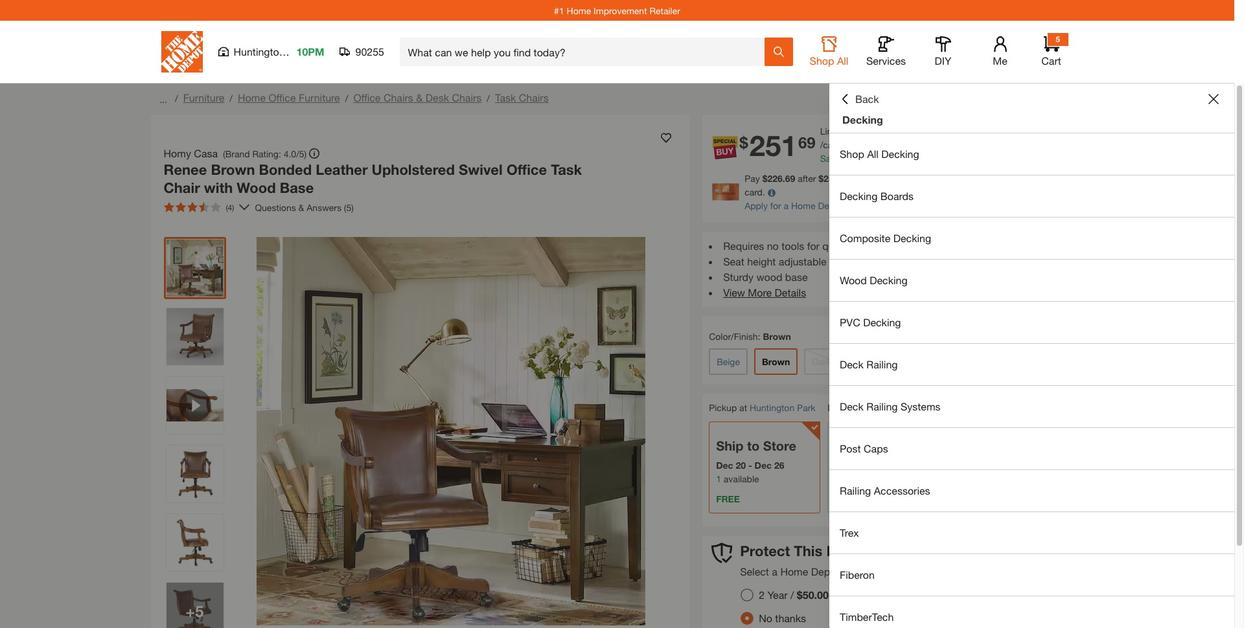 Task type: vqa. For each thing, say whether or not it's contained in the screenshot.
new
yes



Task type: describe. For each thing, give the bounding box(es) containing it.
railing accessories link
[[830, 471, 1235, 512]]

(4) link
[[158, 197, 250, 218]]

easy
[[871, 240, 893, 252]]

delivering
[[828, 402, 868, 413]]

after
[[798, 173, 816, 184]]

a inside protect this item select a home depot protection plan by allstate for:
[[772, 566, 778, 578]]

wood inside renee brown bonded leather upholstered swivel office task chair with wood base
[[237, 179, 276, 196]]

1 horizontal spatial park
[[797, 402, 816, 413]]

casa
[[194, 147, 218, 159]]

0 vertical spatial huntington
[[234, 45, 285, 58]]

color/finish
[[709, 331, 758, 342]]

answers
[[307, 202, 342, 213]]

depot inside protect this item select a home depot protection plan by allstate for:
[[811, 566, 840, 578]]

pickup
[[709, 402, 737, 413]]

2 dec from the left
[[755, 460, 772, 471]]

for inside the requires no tools for quick and easy assembly seat height adjustable sturdy wood base view more details
[[807, 240, 820, 252]]

consumer
[[845, 200, 887, 211]]

the home depot logo image
[[161, 31, 203, 73]]

timbertech link
[[830, 597, 1235, 629]]

details
[[775, 286, 806, 299]]

office inside renee brown bonded leather upholstered swivel office task chair with wood base
[[507, 161, 547, 178]]

item
[[827, 543, 857, 560]]

1 horizontal spatial office
[[353, 91, 381, 104]]

94
[[874, 139, 884, 150]]

free for friday,
[[835, 494, 859, 505]]

home right "#1"
[[567, 5, 591, 16]]

4.0
[[284, 148, 296, 159]]

requires
[[723, 240, 764, 252]]

more
[[748, 286, 772, 299]]

brown inside renee brown bonded leather upholstered swivel office task chair with wood base
[[211, 161, 255, 178]]

chair
[[164, 179, 200, 196]]

90255 button
[[340, 45, 385, 58]]

homy casa
[[164, 147, 218, 159]]

task inside ... / furniture / home office furniture / office chairs & desk chairs / task chairs
[[495, 91, 516, 104]]

$ up 160 at the right top of page
[[852, 139, 857, 150]]

me button
[[980, 36, 1021, 67]]

height
[[747, 255, 776, 268]]

/ left task chairs 'link'
[[487, 93, 490, 104]]

at
[[740, 402, 747, 413]]

card
[[890, 200, 910, 211]]

decking right "easy"
[[894, 232, 931, 244]]

fiberon link
[[830, 555, 1235, 596]]

%)
[[891, 153, 902, 164]]

office chairs & desk chairs link
[[353, 91, 482, 104]]

purchase
[[939, 173, 976, 184]]

plan
[[893, 566, 913, 578]]

railing for deck railing
[[867, 358, 898, 371]]

me
[[993, 54, 1008, 67]]

save
[[820, 153, 840, 164]]

decking boards link
[[830, 176, 1235, 217]]

seat
[[723, 255, 744, 268]]

assembly
[[895, 240, 939, 252]]

task chairs link
[[495, 91, 549, 104]]

deck railing systems link
[[830, 386, 1235, 428]]

protect this item select a home depot protection plan by allstate for:
[[740, 543, 983, 578]]

1 horizontal spatial a
[[784, 200, 789, 211]]

(5)
[[344, 202, 354, 213]]

apply for a home depot consumer card
[[745, 200, 910, 211]]

your
[[857, 173, 875, 184]]

delivering to 90255
[[828, 402, 906, 414]]

1 vertical spatial brown
[[763, 331, 791, 342]]

...
[[160, 94, 167, 105]]

a inside the your total qualifying purchase upon opening a new card.
[[1037, 173, 1042, 184]]

retailer
[[650, 5, 680, 16]]

160
[[848, 153, 863, 164]]

adjustable
[[779, 255, 827, 268]]

with
[[204, 179, 233, 196]]

wood decking
[[840, 274, 908, 286]]

all for shop all decking
[[867, 148, 879, 160]]

apply for a home depot consumer card link
[[745, 200, 910, 211]]

$ right pay
[[763, 173, 768, 184]]

decking down "easy"
[[870, 274, 908, 286]]

1 vertical spatial huntington
[[750, 402, 795, 413]]

39
[[881, 153, 891, 164]]

home down after
[[791, 200, 816, 211]]

huntington park
[[234, 45, 309, 58]]

home office furniture link
[[238, 91, 340, 104]]

opening
[[1002, 173, 1035, 184]]

homy casa link
[[164, 146, 223, 161]]

no
[[759, 613, 772, 625]]

drawer close image
[[1209, 94, 1219, 104]]

store
[[763, 439, 796, 454]]

furniture link
[[183, 91, 224, 104]]

no thanks
[[759, 613, 806, 625]]

6316524675112 image
[[166, 377, 223, 434]]

this
[[794, 543, 823, 560]]

dec inside delivery friday, dec 22
[[867, 460, 884, 471]]

1 furniture from the left
[[183, 91, 224, 104]]

ship
[[716, 439, 744, 454]]

2 vertical spatial railing
[[840, 485, 871, 497]]

2 furniture from the left
[[299, 91, 340, 104]]

caps
[[864, 443, 888, 455]]

What can we help you find today? search field
[[408, 38, 764, 65]]

boards
[[881, 190, 914, 202]]

1 vertical spatial &
[[298, 202, 304, 213]]

2 chairs from the left
[[452, 91, 482, 104]]

25 inside limit 20 per order /carton $ 411 . 94 save $ 160 . 25 ( 39 %)
[[866, 153, 876, 164]]

/ inside option group
[[791, 589, 794, 602]]

your total qualifying purchase upon opening a new card.
[[745, 173, 1061, 198]]

deck for deck railing
[[840, 358, 864, 371]]

qualifying
[[897, 173, 936, 184]]

cart
[[1042, 54, 1061, 67]]

/ right ... button
[[175, 93, 178, 104]]

brown inside button
[[762, 356, 790, 367]]

shop all decking link
[[830, 134, 1235, 175]]

composite decking
[[840, 232, 931, 244]]

3 chairs from the left
[[519, 91, 549, 104]]

... button
[[157, 90, 170, 108]]

1 horizontal spatial .
[[872, 139, 874, 150]]

22
[[886, 460, 896, 471]]

20 inside limit 20 per order /carton $ 411 . 94 save $ 160 . 25 ( 39 %)
[[842, 126, 853, 137]]

brown homy casa task chairs renee 64.0 image
[[166, 240, 223, 297]]

view more details link
[[723, 286, 806, 299]]

and
[[851, 240, 868, 252]]

quick
[[823, 240, 848, 252]]

desk
[[426, 91, 449, 104]]

railing for deck railing systems
[[867, 401, 898, 413]]

deck railing systems
[[840, 401, 941, 413]]



Task type: locate. For each thing, give the bounding box(es) containing it.
25 left (
[[866, 153, 876, 164]]

1 horizontal spatial 90255
[[881, 403, 906, 414]]

:
[[758, 331, 761, 342]]

all inside button
[[837, 54, 849, 67]]

0 horizontal spatial shop
[[810, 54, 834, 67]]

for:
[[967, 566, 983, 578]]

1 vertical spatial park
[[797, 402, 816, 413]]

0 vertical spatial to
[[870, 402, 878, 413]]

1 horizontal spatial huntington
[[750, 402, 795, 413]]

to left the 90255 link
[[870, 402, 878, 413]]

2 horizontal spatial office
[[507, 161, 547, 178]]

90255 inside "90255" button
[[355, 45, 384, 58]]

new
[[1045, 173, 1061, 184]]

#1 home improvement retailer
[[554, 5, 680, 16]]

decking down your
[[840, 190, 878, 202]]

a down '226.69'
[[784, 200, 789, 211]]

0 vertical spatial park
[[288, 45, 309, 58]]

& down base
[[298, 202, 304, 213]]

0 vertical spatial deck
[[840, 358, 864, 371]]

all up "back" button
[[837, 54, 849, 67]]

deck down pvc
[[840, 358, 864, 371]]

1 vertical spatial shop
[[840, 148, 865, 160]]

huntington left 10pm
[[234, 45, 285, 58]]

homy
[[164, 147, 191, 159]]

1 horizontal spatial wood
[[840, 274, 867, 286]]

2 vertical spatial a
[[772, 566, 778, 578]]

all left 39
[[867, 148, 879, 160]]

25
[[866, 153, 876, 164], [824, 173, 834, 184]]

post caps link
[[830, 428, 1235, 470]]

delivery
[[835, 439, 885, 454]]

renee brown bonded leather upholstered swivel office task chair with wood base
[[164, 161, 582, 196]]

90255 inside delivering to 90255
[[881, 403, 906, 414]]

home inside ... / furniture / home office furniture / office chairs & desk chairs / task chairs
[[238, 91, 266, 104]]

0 vertical spatial all
[[837, 54, 849, 67]]

shop all
[[810, 54, 849, 67]]

back button
[[840, 93, 879, 106]]

a left new
[[1037, 173, 1042, 184]]

brown
[[211, 161, 255, 178], [763, 331, 791, 342], [762, 356, 790, 367]]

0 horizontal spatial &
[[298, 202, 304, 213]]

brown right :
[[763, 331, 791, 342]]

pvc decking link
[[830, 302, 1235, 343]]

0 vertical spatial depot
[[818, 200, 843, 211]]

dec right -
[[755, 460, 772, 471]]

wood decking link
[[830, 260, 1235, 301]]

improvement
[[594, 5, 647, 16]]

deck railing
[[840, 358, 898, 371]]

/ right the furniture link
[[230, 93, 233, 104]]

to
[[870, 402, 878, 413], [747, 439, 760, 454]]

3 dec from the left
[[867, 460, 884, 471]]

protect
[[740, 543, 790, 560]]

rating:
[[252, 148, 281, 159]]

0 horizontal spatial park
[[288, 45, 309, 58]]

free down 1
[[716, 494, 740, 505]]

office down huntington park
[[269, 91, 296, 104]]

furniture down 10pm
[[299, 91, 340, 104]]

questions & answers (5)
[[255, 202, 354, 213]]

0 vertical spatial for
[[770, 200, 781, 211]]

deck for deck railing systems
[[840, 401, 864, 413]]

chairs
[[384, 91, 413, 104], [452, 91, 482, 104], [519, 91, 549, 104]]

90255 up ... / furniture / home office furniture / office chairs & desk chairs / task chairs
[[355, 45, 384, 58]]

option group containing 2 year /
[[736, 584, 839, 629]]

apply
[[745, 200, 768, 211]]

color/finish : brown
[[709, 331, 791, 342]]

1 dec from the left
[[716, 460, 733, 471]]

select
[[740, 566, 769, 578]]

& inside ... / furniture / home office furniture / office chairs & desk chairs / task chairs
[[416, 91, 423, 104]]

1 vertical spatial 25
[[824, 173, 834, 184]]

0 horizontal spatial office
[[269, 91, 296, 104]]

huntington park button
[[750, 402, 816, 413]]

huntington
[[234, 45, 285, 58], [750, 402, 795, 413]]

accessories
[[874, 485, 930, 497]]

post caps
[[840, 443, 888, 455]]

1 vertical spatial all
[[867, 148, 879, 160]]

pvc decking
[[840, 316, 901, 329]]

railing up deck railing systems
[[867, 358, 898, 371]]

1 horizontal spatial chairs
[[452, 91, 482, 104]]

0 horizontal spatial chairs
[[384, 91, 413, 104]]

/
[[175, 93, 178, 104], [230, 93, 233, 104], [345, 93, 348, 104], [487, 93, 490, 104], [791, 589, 794, 602]]

1 horizontal spatial 25
[[866, 153, 876, 164]]

trex link
[[830, 513, 1235, 554]]

office down "90255" button
[[353, 91, 381, 104]]

0 vertical spatial shop
[[810, 54, 834, 67]]

wood down and
[[840, 274, 867, 286]]

20 inside the ship to store dec 20 - dec 26 1 available
[[736, 460, 746, 471]]

0 horizontal spatial 25
[[824, 173, 834, 184]]

cart 5
[[1042, 34, 1061, 67]]

... / furniture / home office furniture / office chairs & desk chairs / task chairs
[[157, 91, 549, 105]]

beige
[[717, 356, 740, 367]]

/ right year
[[791, 589, 794, 602]]

pvc
[[840, 316, 860, 329]]

home inside protect this item select a home depot protection plan by allstate for:
[[781, 566, 808, 578]]

0 horizontal spatial huntington
[[234, 45, 285, 58]]

to for 90255
[[870, 402, 878, 413]]

home right the furniture link
[[238, 91, 266, 104]]

for
[[770, 200, 781, 211], [807, 240, 820, 252]]

&
[[416, 91, 423, 104], [298, 202, 304, 213]]

office right "swivel"
[[507, 161, 547, 178]]

0 vertical spatial &
[[416, 91, 423, 104]]

decking right pvc
[[863, 316, 901, 329]]

1 vertical spatial 20
[[736, 460, 746, 471]]

251
[[750, 129, 797, 163]]

timbertech
[[840, 611, 894, 623]]

0 vertical spatial brown
[[211, 161, 255, 178]]

1 horizontal spatial all
[[867, 148, 879, 160]]

wood
[[757, 271, 783, 283]]

0 horizontal spatial .
[[863, 153, 866, 164]]

0 vertical spatial 20
[[842, 126, 853, 137]]

brown button
[[754, 349, 798, 375]]

sturdy
[[723, 271, 754, 283]]

0 horizontal spatial to
[[747, 439, 760, 454]]

1 vertical spatial a
[[784, 200, 789, 211]]

1 vertical spatial railing
[[867, 401, 898, 413]]

0 horizontal spatial all
[[837, 54, 849, 67]]

option group
[[736, 584, 839, 629]]

menu
[[830, 134, 1235, 629]]

leather
[[316, 161, 368, 178]]

shop inside button
[[810, 54, 834, 67]]

brown down (brand
[[211, 161, 255, 178]]

tools
[[782, 240, 804, 252]]

brown homy casa task chairs renee 4f.3 image
[[166, 515, 223, 572]]

all for shop all
[[837, 54, 849, 67]]

ship to store dec 20 - dec 26 1 available
[[716, 439, 796, 485]]

0 vertical spatial wood
[[237, 179, 276, 196]]

0 horizontal spatial for
[[770, 200, 781, 211]]

1 horizontal spatial dec
[[755, 460, 772, 471]]

renee
[[164, 161, 207, 178]]

railing down friday,
[[840, 485, 871, 497]]

0 horizontal spatial free
[[716, 494, 740, 505]]

huntington right at
[[750, 402, 795, 413]]

1 horizontal spatial furniture
[[299, 91, 340, 104]]

$ right save
[[843, 153, 848, 164]]

$ inside $ 251 69
[[740, 134, 748, 152]]

free for to
[[716, 494, 740, 505]]

pickup at huntington park
[[709, 402, 816, 413]]

park up home office furniture link
[[288, 45, 309, 58]]

wood up questions
[[237, 179, 276, 196]]

2 vertical spatial brown
[[762, 356, 790, 367]]

info image
[[768, 189, 776, 197]]

total
[[877, 173, 895, 184]]

shop
[[810, 54, 834, 67], [840, 148, 865, 160]]

task inside renee brown bonded leather upholstered swivel office task chair with wood base
[[551, 161, 582, 178]]

a
[[1037, 173, 1042, 184], [784, 200, 789, 211], [772, 566, 778, 578]]

brown homy casa task chairs renee e1.1 image
[[166, 308, 223, 366]]

furniture
[[183, 91, 224, 104], [299, 91, 340, 104]]

decking right (
[[882, 148, 919, 160]]

deck
[[840, 358, 864, 371], [840, 401, 864, 413]]

1 vertical spatial depot
[[811, 566, 840, 578]]

0 horizontal spatial furniture
[[183, 91, 224, 104]]

/ down "90255" button
[[345, 93, 348, 104]]

order
[[871, 126, 892, 137]]

1 vertical spatial task
[[551, 161, 582, 178]]

20 left per at right top
[[842, 126, 853, 137]]

depot down 'item'
[[811, 566, 840, 578]]

to inside the ship to store dec 20 - dec 26 1 available
[[747, 439, 760, 454]]

deck up delivery
[[840, 401, 864, 413]]

for down info image
[[770, 200, 781, 211]]

dec left 22
[[867, 460, 884, 471]]

1 horizontal spatial for
[[807, 240, 820, 252]]

$50.00
[[797, 589, 829, 602]]

90255 link
[[881, 402, 906, 415]]

diy button
[[923, 36, 964, 67]]

1 horizontal spatial shop
[[840, 148, 865, 160]]

services button
[[866, 36, 907, 67]]

shop for shop all decking
[[840, 148, 865, 160]]

1 horizontal spatial to
[[870, 402, 878, 413]]

1 vertical spatial wood
[[840, 274, 867, 286]]

.
[[872, 139, 874, 150], [863, 153, 866, 164]]

2 year / $50.00
[[759, 589, 829, 602]]

1 vertical spatial to
[[747, 439, 760, 454]]

base
[[785, 271, 808, 283]]

226.69
[[768, 173, 795, 184]]

0 horizontal spatial wood
[[237, 179, 276, 196]]

1 vertical spatial 90255
[[881, 403, 906, 414]]

pay $ 226.69 after $ 25 off
[[745, 173, 854, 184]]

20 left -
[[736, 460, 746, 471]]

off
[[836, 173, 854, 184]]

0 horizontal spatial a
[[772, 566, 778, 578]]

1 horizontal spatial task
[[551, 161, 582, 178]]

(brand rating: 4.0 /5)
[[223, 148, 307, 159]]

0 horizontal spatial dec
[[716, 460, 733, 471]]

$ right after
[[819, 173, 824, 184]]

systems
[[901, 401, 941, 413]]

90255 up the caps
[[881, 403, 906, 414]]

furniture right ... button
[[183, 91, 224, 104]]

diy
[[935, 54, 952, 67]]

1 vertical spatial for
[[807, 240, 820, 252]]

railing
[[867, 358, 898, 371], [867, 401, 898, 413], [840, 485, 871, 497]]

1 free from the left
[[716, 494, 740, 505]]

brown down color/finish : brown
[[762, 356, 790, 367]]

2 free from the left
[[835, 494, 859, 505]]

home up 2 year / $50.00 at the bottom right of the page
[[781, 566, 808, 578]]

railing left systems
[[867, 401, 898, 413]]

2 horizontal spatial chairs
[[519, 91, 549, 104]]

free down friday,
[[835, 494, 859, 505]]

shop for shop all
[[810, 54, 834, 67]]

trex
[[840, 527, 859, 539]]

park left delivering
[[797, 402, 816, 413]]

to inside delivering to 90255
[[870, 402, 878, 413]]

2 horizontal spatial dec
[[867, 460, 884, 471]]

1 chairs from the left
[[384, 91, 413, 104]]

to up -
[[747, 439, 760, 454]]

$ left 251
[[740, 134, 748, 152]]

0 vertical spatial 25
[[866, 153, 876, 164]]

for up 'adjustable'
[[807, 240, 820, 252]]

menu containing shop all decking
[[830, 134, 1235, 629]]

& left the desk
[[416, 91, 423, 104]]

task
[[495, 91, 516, 104], [551, 161, 582, 178]]

brown homy casa task chairs renee 1f.4 image
[[166, 583, 223, 629]]

0 horizontal spatial 20
[[736, 460, 746, 471]]

26
[[774, 460, 784, 471]]

office
[[269, 91, 296, 104], [353, 91, 381, 104], [507, 161, 547, 178]]

1 deck from the top
[[840, 358, 864, 371]]

0 vertical spatial .
[[872, 139, 874, 150]]

apply now image
[[712, 184, 745, 201]]

0 horizontal spatial 90255
[[355, 45, 384, 58]]

brown homy casa task chairs renee c3.2 image
[[166, 446, 223, 503]]

0 vertical spatial task
[[495, 91, 516, 104]]

2
[[759, 589, 765, 602]]

1 vertical spatial deck
[[840, 401, 864, 413]]

feedback link image
[[1227, 219, 1244, 289]]

411
[[857, 139, 872, 150]]

0 vertical spatial 90255
[[355, 45, 384, 58]]

5
[[1056, 34, 1060, 44]]

dec up 1
[[716, 460, 733, 471]]

2 horizontal spatial a
[[1037, 173, 1042, 184]]

year
[[768, 589, 788, 602]]

to for store
[[747, 439, 760, 454]]

25 left off
[[824, 173, 834, 184]]

composite decking link
[[830, 218, 1235, 259]]

a right select
[[772, 566, 778, 578]]

0 horizontal spatial task
[[495, 91, 516, 104]]

depot down off
[[818, 200, 843, 211]]

0 vertical spatial a
[[1037, 173, 1042, 184]]

1 horizontal spatial 20
[[842, 126, 853, 137]]

1 horizontal spatial &
[[416, 91, 423, 104]]

1 horizontal spatial free
[[835, 494, 859, 505]]

(
[[878, 153, 881, 164]]

/5)
[[296, 148, 307, 159]]

decking down "back" button
[[843, 113, 883, 126]]

requires no tools for quick and easy assembly seat height adjustable sturdy wood base view more details
[[723, 240, 939, 299]]

1 vertical spatial .
[[863, 153, 866, 164]]

2 deck from the top
[[840, 401, 864, 413]]

3.5 stars image
[[164, 202, 221, 213]]

0 vertical spatial railing
[[867, 358, 898, 371]]



